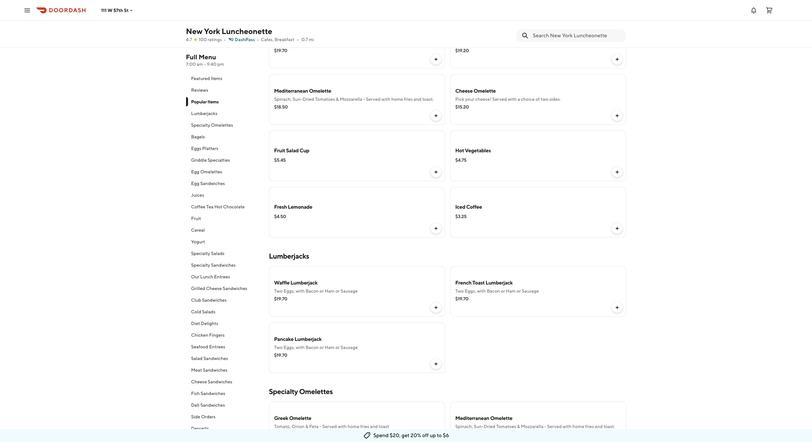 Task type: locate. For each thing, give the bounding box(es) containing it.
- inside tomato, onion & feta - served with home fries and toast $19.20
[[501, 40, 503, 45]]

mediterranean for mediterranean omelette spinach, sun-dried tomatoes & mozzarella - served with home fries and toast. $18.50
[[274, 88, 308, 94]]

1 vertical spatial toast.
[[604, 424, 615, 429]]

add item to cart image for cheese
[[615, 113, 620, 118]]

popular items
[[191, 99, 219, 104]]

1 horizontal spatial hot
[[455, 148, 464, 154]]

spend
[[373, 432, 389, 439]]

111
[[101, 8, 107, 13]]

0 vertical spatial omelettes
[[211, 123, 233, 128]]

cheese omelette pick your cheese! served with a choice of two sides. $15.20
[[455, 88, 561, 110]]

1 • from the left
[[224, 37, 226, 42]]

deli sandwiches
[[191, 403, 225, 408]]

sandwiches inside button
[[203, 368, 227, 373]]

2 egg from the top
[[191, 181, 199, 186]]

spinach, inside mediterranean omelette spinach, sun-dried tomatoes & mozzarella - served with home fries and toast. $18.50
[[274, 97, 292, 102]]

hot up $4.75
[[455, 148, 464, 154]]

0 horizontal spatial onion
[[292, 424, 305, 429]]

100 ratings •
[[199, 37, 226, 42]]

two inside french toast lumberjack two eggs, with bacon or ham or sausage $19.70
[[455, 289, 464, 294]]

1 vertical spatial omelettes
[[200, 169, 222, 174]]

• left cafes,
[[257, 37, 259, 42]]

1 vertical spatial waffle
[[274, 280, 290, 286]]

with inside cheese omelette pick your cheese! served with a choice of two sides. $15.20
[[508, 97, 517, 102]]

0 horizontal spatial dried
[[303, 97, 314, 102]]

1 waffle lumberjack two eggs, with bacon or ham or sausage $19.70 from the top
[[274, 31, 358, 53]]

tomatoes inside mediterranean omelette spinach, sun-dried tomatoes & mozzarella - served with home fries and toast. $18.50
[[315, 97, 335, 102]]

1 vertical spatial egg
[[191, 181, 199, 186]]

0 horizontal spatial specialty omelettes
[[191, 123, 233, 128]]

coffee left tea
[[191, 204, 205, 209]]

0 horizontal spatial spinach,
[[274, 97, 292, 102]]

dried inside mediterranean omelette spinach, sun-dried tomatoes & mozzarella - served with home fries and toast. $18.50
[[303, 97, 314, 102]]

1 horizontal spatial tomatoes
[[496, 424, 516, 429]]

•
[[224, 37, 226, 42], [257, 37, 259, 42], [297, 37, 299, 42]]

salads for specialty salads
[[211, 251, 224, 256]]

toast inside tomato, onion & feta - served with home fries and toast $19.20
[[560, 40, 570, 45]]

1 horizontal spatial spinach,
[[455, 424, 473, 429]]

sandwiches up club sandwiches button
[[223, 286, 247, 291]]

bacon inside pancake lumberjack two eggs, with bacon or ham or sausage $19.70
[[306, 345, 319, 350]]

0 horizontal spatial •
[[224, 37, 226, 42]]

0 vertical spatial sun-
[[293, 97, 303, 102]]

club sandwiches button
[[186, 294, 261, 306]]

salads inside the cold salads button
[[202, 309, 215, 314]]

sandwiches down meat sandwiches button
[[208, 379, 232, 385]]

dried for mediterranean omelette spinach, sun-dried tomatoes & mozzarella - served with home fries and toast.
[[484, 424, 495, 429]]

with inside pancake lumberjack two eggs, with bacon or ham or sausage $19.70
[[296, 345, 305, 350]]

1 horizontal spatial sun-
[[474, 424, 484, 429]]

tomato, onion & feta - served with home fries and toast $19.20
[[455, 40, 570, 53]]

$19.20
[[455, 48, 469, 53]]

1 horizontal spatial fruit
[[274, 148, 285, 154]]

0 vertical spatial dried
[[303, 97, 314, 102]]

0 horizontal spatial feta
[[309, 424, 319, 429]]

0 horizontal spatial hot
[[214, 204, 222, 209]]

Item Search search field
[[533, 32, 621, 39]]

dashpass
[[235, 37, 255, 42]]

mozzarella inside mediterranean omelette spinach, sun-dried tomatoes & mozzarella - served with home fries and toast.
[[521, 424, 543, 429]]

dried
[[303, 97, 314, 102], [484, 424, 495, 429]]

1 horizontal spatial tomato,
[[455, 40, 472, 45]]

sandwiches for club sandwiches
[[202, 298, 227, 303]]

seafood
[[191, 344, 208, 349]]

feta
[[490, 40, 500, 45], [309, 424, 319, 429]]

items up the reviews button on the top left of the page
[[211, 76, 222, 81]]

1 vertical spatial tomatoes
[[496, 424, 516, 429]]

yogurt
[[191, 239, 205, 244]]

dried inside mediterranean omelette spinach, sun-dried tomatoes & mozzarella - served with home fries and toast.
[[484, 424, 495, 429]]

egg for egg sandwiches
[[191, 181, 199, 186]]

tomato, inside tomato, onion & feta - served with home fries and toast $19.20
[[455, 40, 472, 45]]

and inside mediterranean omelette spinach, sun-dried tomatoes & mozzarella - served with home fries and toast.
[[595, 424, 603, 429]]

mozzarella inside mediterranean omelette spinach, sun-dried tomatoes & mozzarella - served with home fries and toast. $18.50
[[340, 97, 362, 102]]

onion
[[473, 40, 486, 45], [292, 424, 305, 429]]

0 vertical spatial mediterranean
[[274, 88, 308, 94]]

coffee right 'iced'
[[466, 204, 482, 210]]

omelette inside mediterranean omelette spinach, sun-dried tomatoes & mozzarella - served with home fries and toast. $18.50
[[309, 88, 331, 94]]

specialty up the greek
[[269, 387, 298, 396]]

with inside greek omelette tomato, onion & feta - served with home fries and toast
[[338, 424, 347, 429]]

chocolate
[[223, 204, 245, 209]]

egg inside egg sandwiches button
[[191, 181, 199, 186]]

0 vertical spatial egg
[[191, 169, 199, 174]]

and
[[551, 40, 559, 45], [414, 97, 421, 102], [370, 424, 378, 429], [595, 424, 603, 429]]

ham
[[325, 40, 335, 45], [325, 289, 335, 294], [506, 289, 516, 294], [325, 345, 335, 350]]

fruit for fruit salad cup
[[274, 148, 285, 154]]

sausage
[[341, 40, 358, 45], [341, 289, 358, 294], [522, 289, 539, 294], [341, 345, 358, 350]]

spinach, inside mediterranean omelette spinach, sun-dried tomatoes & mozzarella - served with home fries and toast.
[[455, 424, 473, 429]]

french toast lumberjack two eggs, with bacon or ham or sausage $19.70
[[455, 280, 539, 302]]

1 vertical spatial tomato,
[[274, 424, 291, 429]]

sandwiches up meat sandwiches
[[203, 356, 228, 361]]

eggs,
[[284, 40, 295, 45], [284, 289, 295, 294], [465, 289, 476, 294], [284, 345, 295, 350]]

waffle
[[274, 31, 290, 38], [274, 280, 290, 286]]

with inside french toast lumberjack two eggs, with bacon or ham or sausage $19.70
[[477, 289, 486, 294]]

sun- for mediterranean omelette spinach, sun-dried tomatoes & mozzarella - served with home fries and toast.
[[474, 424, 484, 429]]

sandwiches inside "button"
[[200, 403, 225, 408]]

sandwiches inside 'button'
[[223, 286, 247, 291]]

2 vertical spatial cheese
[[191, 379, 207, 385]]

sandwiches for deli sandwiches
[[200, 403, 225, 408]]

notification bell image
[[750, 6, 758, 14]]

toast down "item search" search box
[[560, 40, 570, 45]]

0 vertical spatial feta
[[490, 40, 500, 45]]

items
[[211, 76, 222, 81], [208, 99, 219, 104]]

toast. inside mediterranean omelette spinach, sun-dried tomatoes & mozzarella - served with home fries and toast.
[[604, 424, 615, 429]]

1 vertical spatial hot
[[214, 204, 222, 209]]

salads
[[211, 251, 224, 256], [202, 309, 215, 314]]

1 egg from the top
[[191, 169, 199, 174]]

1 vertical spatial salad
[[191, 356, 203, 361]]

toast up spend
[[379, 424, 389, 429]]

1 vertical spatial fruit
[[191, 216, 201, 221]]

1 vertical spatial entrees
[[209, 344, 225, 349]]

reviews button
[[186, 84, 261, 96]]

omelette inside cheese omelette pick your cheese! served with a choice of two sides. $15.20
[[474, 88, 496, 94]]

egg omelettes button
[[186, 166, 261, 178]]

to
[[437, 432, 442, 439]]

1 horizontal spatial dried
[[484, 424, 495, 429]]

sandwiches down egg omelettes
[[200, 181, 225, 186]]

toast
[[472, 280, 485, 286]]

sun-
[[293, 97, 303, 102], [474, 424, 484, 429]]

toast inside greek omelette tomato, onion & feta - served with home fries and toast
[[379, 424, 389, 429]]

$19.70
[[274, 48, 287, 53], [274, 296, 287, 302], [455, 296, 469, 302], [274, 353, 287, 358]]

specialty down the yogurt
[[191, 251, 210, 256]]

featured items button
[[186, 73, 261, 84]]

1 horizontal spatial lumberjacks
[[269, 252, 309, 260]]

items right popular
[[208, 99, 219, 104]]

cheese inside grilled cheese sandwiches 'button'
[[206, 286, 222, 291]]

meat
[[191, 368, 202, 373]]

1 vertical spatial lumberjacks
[[269, 252, 309, 260]]

salad sandwiches
[[191, 356, 228, 361]]

lumberjacks
[[191, 111, 217, 116], [269, 252, 309, 260]]

chicken
[[191, 333, 208, 338]]

egg inside the egg omelettes button
[[191, 169, 199, 174]]

1 horizontal spatial toast
[[560, 40, 570, 45]]

seafood entrees
[[191, 344, 225, 349]]

mozzarella for mediterranean omelette spinach, sun-dried tomatoes & mozzarella - served with home fries and toast. $18.50
[[340, 97, 362, 102]]

0 vertical spatial salad
[[286, 148, 299, 154]]

0 horizontal spatial tomato,
[[274, 424, 291, 429]]

fruit for fruit
[[191, 216, 201, 221]]

omelettes for 'specialty omelettes' button
[[211, 123, 233, 128]]

1 vertical spatial feta
[[309, 424, 319, 429]]

w
[[108, 8, 112, 13]]

1 horizontal spatial mediterranean
[[455, 415, 489, 421]]

mozzarella
[[340, 97, 362, 102], [521, 424, 543, 429]]

entrees up grilled cheese sandwiches 'button'
[[214, 274, 230, 279]]

0 vertical spatial onion
[[473, 40, 486, 45]]

fruit salad cup
[[274, 148, 309, 154]]

side orders
[[191, 414, 216, 420]]

fish
[[191, 391, 200, 396]]

mediterranean inside mediterranean omelette spinach, sun-dried tomatoes & mozzarella - served with home fries and toast. $18.50
[[274, 88, 308, 94]]

add item to cart image
[[615, 57, 620, 62], [433, 113, 438, 118], [615, 113, 620, 118], [433, 170, 438, 175], [615, 305, 620, 310], [433, 361, 438, 367]]

served
[[504, 40, 518, 45], [366, 97, 381, 102], [492, 97, 507, 102], [322, 424, 337, 429], [547, 424, 562, 429]]

0 horizontal spatial salad
[[191, 356, 203, 361]]

1 vertical spatial sun-
[[474, 424, 484, 429]]

tomatoes inside mediterranean omelette spinach, sun-dried tomatoes & mozzarella - served with home fries and toast.
[[496, 424, 516, 429]]

7:00
[[186, 62, 196, 67]]

toast. inside mediterranean omelette spinach, sun-dried tomatoes & mozzarella - served with home fries and toast. $18.50
[[422, 97, 434, 102]]

sausage inside french toast lumberjack two eggs, with bacon or ham or sausage $19.70
[[522, 289, 539, 294]]

fruit up $5.45
[[274, 148, 285, 154]]

• down new york luncheonette
[[224, 37, 226, 42]]

100
[[199, 37, 207, 42]]

served inside mediterranean omelette spinach, sun-dried tomatoes & mozzarella - served with home fries and toast.
[[547, 424, 562, 429]]

0 vertical spatial cheese
[[455, 88, 473, 94]]

fruit up cereal
[[191, 216, 201, 221]]

sandwiches inside "button"
[[201, 391, 225, 396]]

1 horizontal spatial mozzarella
[[521, 424, 543, 429]]

fries inside greek omelette tomato, onion & feta - served with home fries and toast
[[360, 424, 369, 429]]

sandwiches for fish sandwiches
[[201, 391, 225, 396]]

add item to cart image
[[433, 57, 438, 62], [615, 170, 620, 175], [433, 226, 438, 231], [615, 226, 620, 231], [433, 305, 438, 310]]

0 horizontal spatial coffee
[[191, 204, 205, 209]]

& inside greek omelette tomato, onion & feta - served with home fries and toast
[[305, 424, 308, 429]]

eggs platters
[[191, 146, 218, 151]]

omelettes inside button
[[211, 123, 233, 128]]

1 horizontal spatial specialty omelettes
[[269, 387, 333, 396]]

0 vertical spatial lumberjacks
[[191, 111, 217, 116]]

0 horizontal spatial lumberjacks
[[191, 111, 217, 116]]

0 horizontal spatial fruit
[[191, 216, 201, 221]]

2 waffle from the top
[[274, 280, 290, 286]]

with inside mediterranean omelette spinach, sun-dried tomatoes & mozzarella - served with home fries and toast.
[[563, 424, 572, 429]]

0 vertical spatial mozzarella
[[340, 97, 362, 102]]

sun- inside mediterranean omelette spinach, sun-dried tomatoes & mozzarella - served with home fries and toast. $18.50
[[293, 97, 303, 102]]

0 horizontal spatial mozzarella
[[340, 97, 362, 102]]

0 vertical spatial tomatoes
[[315, 97, 335, 102]]

tomatoes
[[315, 97, 335, 102], [496, 424, 516, 429]]

egg
[[191, 169, 199, 174], [191, 181, 199, 186]]

home inside greek omelette tomato, onion & feta - served with home fries and toast
[[348, 424, 359, 429]]

onion inside tomato, onion & feta - served with home fries and toast $19.20
[[473, 40, 486, 45]]

toast. for mediterranean omelette spinach, sun-dried tomatoes & mozzarella - served with home fries and toast.
[[604, 424, 615, 429]]

entrees down the fingers
[[209, 344, 225, 349]]

toast.
[[422, 97, 434, 102], [604, 424, 615, 429]]

griddle specialties button
[[186, 154, 261, 166]]

0 horizontal spatial toast.
[[422, 97, 434, 102]]

diet delights button
[[186, 318, 261, 329]]

0 vertical spatial toast.
[[422, 97, 434, 102]]

1 horizontal spatial feta
[[490, 40, 500, 45]]

meat sandwiches
[[191, 368, 227, 373]]

specialty up our
[[191, 263, 210, 268]]

mediterranean omelette spinach, sun-dried tomatoes & mozzarella - served with home fries and toast. $18.50
[[274, 88, 434, 110]]

lumberjacks button
[[186, 108, 261, 119]]

items for popular items
[[208, 99, 219, 104]]

hot inside button
[[214, 204, 222, 209]]

sandwiches down 'grilled cheese sandwiches'
[[202, 298, 227, 303]]

0 vertical spatial items
[[211, 76, 222, 81]]

of
[[536, 97, 540, 102]]

open menu image
[[23, 6, 31, 14]]

1 vertical spatial cheese
[[206, 286, 222, 291]]

1 vertical spatial dried
[[484, 424, 495, 429]]

cheese down the our lunch entrees
[[206, 286, 222, 291]]

onion inside greek omelette tomato, onion & feta - served with home fries and toast
[[292, 424, 305, 429]]

eggs, inside pancake lumberjack two eggs, with bacon or ham or sausage $19.70
[[284, 345, 295, 350]]

& inside mediterranean omelette spinach, sun-dried tomatoes & mozzarella - served with home fries and toast. $18.50
[[336, 97, 339, 102]]

hot right tea
[[214, 204, 222, 209]]

- inside mediterranean omelette spinach, sun-dried tomatoes & mozzarella - served with home fries and toast. $18.50
[[363, 97, 365, 102]]

mediterranean inside mediterranean omelette spinach, sun-dried tomatoes & mozzarella - served with home fries and toast.
[[455, 415, 489, 421]]

0 horizontal spatial sun-
[[293, 97, 303, 102]]

0 vertical spatial toast
[[560, 40, 570, 45]]

and inside mediterranean omelette spinach, sun-dried tomatoes & mozzarella - served with home fries and toast. $18.50
[[414, 97, 421, 102]]

• left 0.7
[[297, 37, 299, 42]]

fries inside mediterranean omelette spinach, sun-dried tomatoes & mozzarella - served with home fries and toast.
[[585, 424, 594, 429]]

two
[[541, 97, 549, 102]]

with inside tomato, onion & feta - served with home fries and toast $19.20
[[519, 40, 528, 45]]

side
[[191, 414, 200, 420]]

0 horizontal spatial mediterranean
[[274, 88, 308, 94]]

new york luncheonette
[[186, 27, 272, 36]]

cold
[[191, 309, 201, 314]]

omelettes inside button
[[200, 169, 222, 174]]

0 horizontal spatial toast
[[379, 424, 389, 429]]

$3.25
[[455, 214, 467, 219]]

salads up specialty sandwiches
[[211, 251, 224, 256]]

omelette inside greek omelette tomato, onion & feta - served with home fries and toast
[[289, 415, 311, 421]]

lumberjack inside pancake lumberjack two eggs, with bacon or ham or sausage $19.70
[[295, 336, 322, 342]]

1 vertical spatial salads
[[202, 309, 215, 314]]

with inside mediterranean omelette spinach, sun-dried tomatoes & mozzarella - served with home fries and toast. $18.50
[[381, 97, 390, 102]]

sandwiches down cheese sandwiches
[[201, 391, 225, 396]]

served inside mediterranean omelette spinach, sun-dried tomatoes & mozzarella - served with home fries and toast. $18.50
[[366, 97, 381, 102]]

sausage inside pancake lumberjack two eggs, with bacon or ham or sausage $19.70
[[341, 345, 358, 350]]

deli
[[191, 403, 199, 408]]

sun- for mediterranean omelette spinach, sun-dried tomatoes & mozzarella - served with home fries and toast. $18.50
[[293, 97, 303, 102]]

chicken fingers button
[[186, 329, 261, 341]]

1 horizontal spatial •
[[257, 37, 259, 42]]

mediterranean for mediterranean omelette spinach, sun-dried tomatoes & mozzarella - served with home fries and toast.
[[455, 415, 489, 421]]

1 vertical spatial toast
[[379, 424, 389, 429]]

&
[[487, 40, 490, 45], [336, 97, 339, 102], [305, 424, 308, 429], [517, 424, 520, 429]]

egg up juices
[[191, 181, 199, 186]]

and inside greek omelette tomato, onion & feta - served with home fries and toast
[[370, 424, 378, 429]]

1 vertical spatial spinach,
[[455, 424, 473, 429]]

tomato, down the greek
[[274, 424, 291, 429]]

ham inside french toast lumberjack two eggs, with bacon or ham or sausage $19.70
[[506, 289, 516, 294]]

tomato, inside greek omelette tomato, onion & feta - served with home fries and toast
[[274, 424, 291, 429]]

salad left cup
[[286, 148, 299, 154]]

3 • from the left
[[297, 37, 299, 42]]

items inside button
[[211, 76, 222, 81]]

sandwiches for specialty sandwiches
[[211, 263, 236, 268]]

spinach,
[[274, 97, 292, 102], [455, 424, 473, 429]]

1 horizontal spatial toast.
[[604, 424, 615, 429]]

0 vertical spatial specialty omelettes
[[191, 123, 233, 128]]

0 vertical spatial spinach,
[[274, 97, 292, 102]]

two inside pancake lumberjack two eggs, with bacon or ham or sausage $19.70
[[274, 345, 283, 350]]

0 vertical spatial hot
[[455, 148, 464, 154]]

sun- inside mediterranean omelette spinach, sun-dried tomatoes & mozzarella - served with home fries and toast.
[[474, 424, 484, 429]]

fruit inside button
[[191, 216, 201, 221]]

club
[[191, 298, 201, 303]]

$18.50
[[274, 104, 288, 110]]

specialty up bagels
[[191, 123, 210, 128]]

0.7
[[301, 37, 308, 42]]

cheese down meat
[[191, 379, 207, 385]]

egg down griddle
[[191, 169, 199, 174]]

platters
[[202, 146, 218, 151]]

tomato, up $19.20
[[455, 40, 472, 45]]

0 vertical spatial fruit
[[274, 148, 285, 154]]

1 vertical spatial waffle lumberjack two eggs, with bacon or ham or sausage $19.70
[[274, 280, 358, 302]]

eggs, inside french toast lumberjack two eggs, with bacon or ham or sausage $19.70
[[465, 289, 476, 294]]

cheese up pick
[[455, 88, 473, 94]]

two
[[274, 40, 283, 45], [274, 289, 283, 294], [455, 289, 464, 294], [274, 345, 283, 350]]

served inside cheese omelette pick your cheese! served with a choice of two sides. $15.20
[[492, 97, 507, 102]]

specialty for 'specialty omelettes' button
[[191, 123, 210, 128]]

sandwiches up orders
[[200, 403, 225, 408]]

with
[[296, 40, 305, 45], [519, 40, 528, 45], [381, 97, 390, 102], [508, 97, 517, 102], [296, 289, 305, 294], [477, 289, 486, 294], [296, 345, 305, 350], [338, 424, 347, 429], [563, 424, 572, 429]]

9:40
[[207, 62, 217, 67]]

cereal
[[191, 228, 205, 233]]

specialty salads button
[[186, 248, 261, 259]]

2 waffle lumberjack two eggs, with bacon or ham or sausage $19.70 from the top
[[274, 280, 358, 302]]

0 vertical spatial tomato,
[[455, 40, 472, 45]]

menu
[[199, 53, 216, 61]]

chicken fingers
[[191, 333, 225, 338]]

salads down club sandwiches
[[202, 309, 215, 314]]

tomatoes for mediterranean omelette spinach, sun-dried tomatoes & mozzarella - served with home fries and toast. $18.50
[[315, 97, 335, 102]]

sandwiches down "specialty salads" button
[[211, 263, 236, 268]]

salads inside "specialty salads" button
[[211, 251, 224, 256]]

1 vertical spatial mozzarella
[[521, 424, 543, 429]]

cheese inside cheese sandwiches button
[[191, 379, 207, 385]]

1 vertical spatial mediterranean
[[455, 415, 489, 421]]

salad up meat
[[191, 356, 203, 361]]

2 vertical spatial omelettes
[[299, 387, 333, 396]]

- inside mediterranean omelette spinach, sun-dried tomatoes & mozzarella - served with home fries and toast.
[[544, 424, 546, 429]]

0 horizontal spatial tomatoes
[[315, 97, 335, 102]]

1 horizontal spatial onion
[[473, 40, 486, 45]]

cheese inside cheese omelette pick your cheese! served with a choice of two sides. $15.20
[[455, 88, 473, 94]]

bacon inside french toast lumberjack two eggs, with bacon or ham or sausage $19.70
[[487, 289, 500, 294]]

home inside mediterranean omelette spinach, sun-dried tomatoes & mozzarella - served with home fries and toast. $18.50
[[391, 97, 403, 102]]

toast. for mediterranean omelette spinach, sun-dried tomatoes & mozzarella - served with home fries and toast. $18.50
[[422, 97, 434, 102]]

0 vertical spatial waffle lumberjack two eggs, with bacon or ham or sausage $19.70
[[274, 31, 358, 53]]

sandwiches up cheese sandwiches
[[203, 368, 227, 373]]

1 vertical spatial onion
[[292, 424, 305, 429]]

2 horizontal spatial •
[[297, 37, 299, 42]]

1 vertical spatial items
[[208, 99, 219, 104]]

0 vertical spatial waffle
[[274, 31, 290, 38]]

0 vertical spatial salads
[[211, 251, 224, 256]]



Task type: vqa. For each thing, say whether or not it's contained in the screenshot.
$$ • Bouquet, Florist
no



Task type: describe. For each thing, give the bounding box(es) containing it.
breakfast
[[275, 37, 294, 42]]

fruit button
[[186, 213, 261, 224]]

lumberjack inside french toast lumberjack two eggs, with bacon or ham or sausage $19.70
[[486, 280, 513, 286]]

specialty for specialty sandwiches button
[[191, 263, 210, 268]]

served inside greek omelette tomato, onion & feta - served with home fries and toast
[[322, 424, 337, 429]]

full
[[186, 53, 197, 61]]

cheese for omelette
[[455, 88, 473, 94]]

spend $20, get 20% off up to $6
[[373, 432, 449, 439]]

luncheonette
[[222, 27, 272, 36]]

served inside tomato, onion & feta - served with home fries and toast $19.20
[[504, 40, 518, 45]]

omelettes for the egg omelettes button
[[200, 169, 222, 174]]

2 • from the left
[[257, 37, 259, 42]]

specialty salads
[[191, 251, 224, 256]]

meat sandwiches button
[[186, 364, 261, 376]]

egg for egg omelettes
[[191, 169, 199, 174]]

$5.45
[[274, 158, 286, 163]]

reviews
[[191, 88, 208, 93]]

omelette for greek omelette
[[289, 415, 311, 421]]

sandwiches for salad sandwiches
[[203, 356, 228, 361]]

add item to cart image for mediterranean
[[433, 113, 438, 118]]

omelette for cheese omelette
[[474, 88, 496, 94]]

side orders button
[[186, 411, 261, 423]]

specialty sandwiches button
[[186, 259, 261, 271]]

add item to cart image for pancake
[[433, 361, 438, 367]]

ham inside pancake lumberjack two eggs, with bacon or ham or sausage $19.70
[[325, 345, 335, 350]]

iced coffee
[[455, 204, 482, 210]]

grilled
[[191, 286, 205, 291]]

111 w 57th st
[[101, 8, 129, 13]]

$4.50
[[274, 214, 286, 219]]

salads for cold salads
[[202, 309, 215, 314]]

diet
[[191, 321, 200, 326]]

fries inside mediterranean omelette spinach, sun-dried tomatoes & mozzarella - served with home fries and toast. $18.50
[[404, 97, 413, 102]]

1 vertical spatial specialty omelettes
[[269, 387, 333, 396]]

ratings
[[208, 37, 222, 42]]

our
[[191, 274, 199, 279]]

home inside tomato, onion & feta - served with home fries and toast $19.20
[[529, 40, 541, 45]]

fries inside tomato, onion & feta - served with home fries and toast $19.20
[[542, 40, 550, 45]]

club sandwiches
[[191, 298, 227, 303]]

1 horizontal spatial coffee
[[466, 204, 482, 210]]

coffee inside button
[[191, 204, 205, 209]]

iced
[[455, 204, 465, 210]]

egg sandwiches
[[191, 181, 225, 186]]

home inside mediterranean omelette spinach, sun-dried tomatoes & mozzarella - served with home fries and toast.
[[573, 424, 584, 429]]

sandwiches for egg sandwiches
[[200, 181, 225, 186]]

- inside greek omelette tomato, onion & feta - served with home fries and toast
[[319, 424, 321, 429]]

cheese sandwiches button
[[186, 376, 261, 388]]

items for featured items
[[211, 76, 222, 81]]

pick
[[455, 97, 464, 102]]

bagels button
[[186, 131, 261, 143]]

$15.20
[[455, 104, 469, 110]]

salad inside button
[[191, 356, 203, 361]]

$20,
[[390, 432, 401, 439]]

sandwiches for cheese sandwiches
[[208, 379, 232, 385]]

feta inside greek omelette tomato, onion & feta - served with home fries and toast
[[309, 424, 319, 429]]

cold salads button
[[186, 306, 261, 318]]

$4.75
[[455, 158, 467, 163]]

off
[[422, 432, 429, 439]]

spinach, for mediterranean omelette spinach, sun-dried tomatoes & mozzarella - served with home fries and toast. $18.50
[[274, 97, 292, 102]]

4.7
[[186, 37, 192, 42]]

cheese sandwiches
[[191, 379, 232, 385]]

desserts button
[[186, 423, 261, 434]]

0 vertical spatial entrees
[[214, 274, 230, 279]]

eggs
[[191, 146, 201, 151]]

$6
[[443, 432, 449, 439]]

fresh lemonade
[[274, 204, 312, 210]]

cheese!
[[475, 97, 491, 102]]

lumberjacks inside button
[[191, 111, 217, 116]]

mediterranean omelette spinach, sun-dried tomatoes & mozzarella - served with home fries and toast.
[[455, 415, 615, 429]]

111 w 57th st button
[[101, 8, 134, 13]]

coffee tea hot chocolate button
[[186, 201, 261, 213]]

salad sandwiches button
[[186, 353, 261, 364]]

cafes, breakfast • 0.7 mi
[[261, 37, 314, 42]]

add item to cart image for fresh lemonade
[[433, 226, 438, 231]]

dashpass •
[[235, 37, 259, 42]]

mozzarella for mediterranean omelette spinach, sun-dried tomatoes & mozzarella - served with home fries and toast.
[[521, 424, 543, 429]]

& inside tomato, onion & feta - served with home fries and toast $19.20
[[487, 40, 490, 45]]

orders
[[201, 414, 216, 420]]

& inside mediterranean omelette spinach, sun-dried tomatoes & mozzarella - served with home fries and toast.
[[517, 424, 520, 429]]

specialty omelettes inside button
[[191, 123, 233, 128]]

vegetables
[[465, 148, 491, 154]]

omelette for mediterranean omelette
[[309, 88, 331, 94]]

get
[[402, 432, 410, 439]]

greek omelette tomato, onion & feta - served with home fries and toast
[[274, 415, 389, 429]]

featured items
[[191, 76, 222, 81]]

coffee tea hot chocolate
[[191, 204, 245, 209]]

cheese for sandwiches
[[191, 379, 207, 385]]

add item to cart image for french
[[615, 305, 620, 310]]

1 waffle from the top
[[274, 31, 290, 38]]

mi
[[309, 37, 314, 42]]

up
[[430, 432, 436, 439]]

omelette inside mediterranean omelette spinach, sun-dried tomatoes & mozzarella - served with home fries and toast.
[[490, 415, 512, 421]]

deli sandwiches button
[[186, 399, 261, 411]]

choice
[[521, 97, 535, 102]]

am
[[197, 62, 203, 67]]

• for 100 ratings •
[[224, 37, 226, 42]]

desserts
[[191, 426, 209, 431]]

57th
[[113, 8, 123, 13]]

lemonade
[[288, 204, 312, 210]]

french
[[455, 280, 471, 286]]

fish sandwiches button
[[186, 388, 261, 399]]

spinach, for mediterranean omelette spinach, sun-dried tomatoes & mozzarella - served with home fries and toast.
[[455, 424, 473, 429]]

hot vegetables
[[455, 148, 491, 154]]

- inside 'full menu 7:00 am - 9:40 pm'
[[204, 62, 206, 67]]

fresh
[[274, 204, 287, 210]]

your
[[465, 97, 474, 102]]

bagels
[[191, 134, 205, 139]]

add item to cart image for iced coffee
[[615, 226, 620, 231]]

sides.
[[549, 97, 561, 102]]

egg omelettes
[[191, 169, 222, 174]]

delights
[[201, 321, 218, 326]]

st
[[124, 8, 129, 13]]

add item to cart image for hot vegetables
[[615, 170, 620, 175]]

tomatoes for mediterranean omelette spinach, sun-dried tomatoes & mozzarella - served with home fries and toast.
[[496, 424, 516, 429]]

specialty for "specialty salads" button
[[191, 251, 210, 256]]

juices button
[[186, 189, 261, 201]]

1 horizontal spatial salad
[[286, 148, 299, 154]]

dried for mediterranean omelette spinach, sun-dried tomatoes & mozzarella - served with home fries and toast. $18.50
[[303, 97, 314, 102]]

cereal button
[[186, 224, 261, 236]]

our lunch entrees button
[[186, 271, 261, 283]]

york
[[204, 27, 220, 36]]

• for cafes, breakfast • 0.7 mi
[[297, 37, 299, 42]]

specialty sandwiches
[[191, 263, 236, 268]]

$19.70 inside french toast lumberjack two eggs, with bacon or ham or sausage $19.70
[[455, 296, 469, 302]]

and inside tomato, onion & feta - served with home fries and toast $19.20
[[551, 40, 559, 45]]

cold salads
[[191, 309, 215, 314]]

cafes,
[[261, 37, 274, 42]]

0 items, open order cart image
[[765, 6, 773, 14]]

sandwiches for meat sandwiches
[[203, 368, 227, 373]]

eggs platters button
[[186, 143, 261, 154]]

feta inside tomato, onion & feta - served with home fries and toast $19.20
[[490, 40, 500, 45]]

grilled cheese sandwiches button
[[186, 283, 261, 294]]

seafood entrees button
[[186, 341, 261, 353]]

popular
[[191, 99, 207, 104]]

$19.70 inside pancake lumberjack two eggs, with bacon or ham or sausage $19.70
[[274, 353, 287, 358]]



